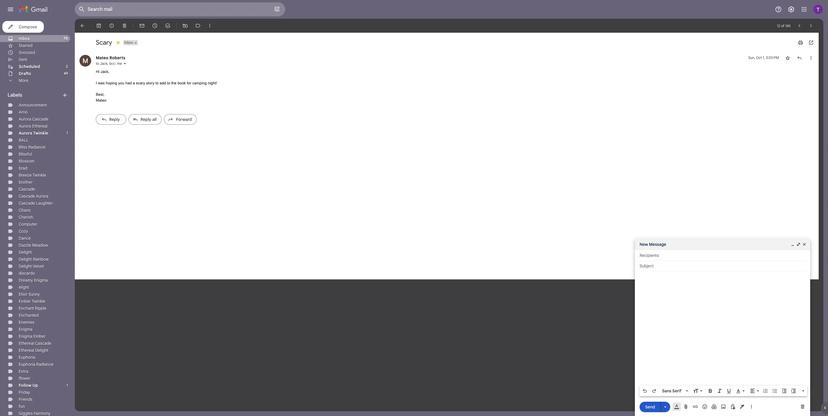 Task type: describe. For each thing, give the bounding box(es) containing it.
0 vertical spatial enigma
[[34, 278, 48, 283]]

enchant ripple link
[[19, 306, 46, 311]]

1 for follow up
[[67, 383, 68, 388]]

to jack , bcc: me
[[96, 61, 122, 66]]

extra
[[19, 369, 28, 374]]

radiance for euphoria radiance
[[36, 362, 53, 367]]

redo ‪(⌘y)‬ image
[[651, 388, 657, 394]]

insert emoji ‪(⌘⇧2)‬ image
[[702, 404, 708, 410]]

back to inbox image
[[80, 23, 85, 29]]

12
[[777, 24, 781, 28]]

12 of 145
[[777, 24, 791, 28]]

attach files image
[[683, 404, 689, 410]]

blossom link
[[19, 159, 34, 164]]

snooze image
[[152, 23, 158, 29]]

arno
[[19, 110, 28, 115]]

bliss radiance
[[19, 145, 45, 150]]

aurora for aurora ethereal
[[19, 124, 31, 129]]

the
[[171, 81, 177, 85]]

1 for aurora twinkle
[[67, 131, 68, 135]]

me
[[117, 61, 122, 66]]

Message Body text field
[[640, 274, 806, 384]]

cascade up ethereal delight 'link'
[[35, 341, 51, 346]]

enemies link
[[19, 320, 34, 325]]

indent less ‪(⌘[)‬ image
[[782, 388, 787, 394]]

delight for delight rainbow
[[19, 257, 32, 262]]

cherish link
[[19, 215, 33, 220]]

enchant
[[19, 306, 34, 311]]

you
[[118, 81, 124, 85]]

ethereal cascade
[[19, 341, 51, 346]]

book
[[178, 81, 186, 85]]

scheduled
[[19, 64, 40, 69]]

1 mateo from the top
[[96, 55, 108, 61]]

brother link
[[19, 180, 33, 185]]

brad
[[19, 166, 27, 171]]

1 vertical spatial ember
[[33, 334, 46, 339]]

dance
[[19, 236, 31, 241]]

Not starred checkbox
[[785, 55, 791, 61]]

flower
[[19, 376, 30, 381]]

drafts link
[[19, 71, 31, 76]]

gmail image
[[19, 4, 51, 15]]

enigma ember
[[19, 334, 46, 339]]

aurora for aurora twinkle
[[19, 131, 32, 136]]

message
[[649, 242, 666, 247]]

new
[[640, 242, 648, 247]]

enchant ripple
[[19, 306, 46, 311]]

a
[[133, 81, 135, 85]]

hi jack,
[[96, 70, 109, 74]]

more options image
[[750, 404, 754, 410]]

add
[[160, 81, 166, 85]]

2 mateo from the top
[[96, 98, 106, 102]]

friday link
[[19, 390, 30, 395]]

0 vertical spatial ethereal
[[32, 124, 48, 129]]

elixir
[[19, 292, 28, 297]]

dazzle meadow link
[[19, 243, 48, 248]]

rainbow
[[33, 257, 49, 262]]

send
[[645, 405, 655, 410]]

labels navigation
[[0, 19, 75, 417]]

labels image
[[195, 23, 201, 29]]

up
[[32, 383, 38, 388]]

cascade laughter
[[19, 201, 53, 206]]

advanced search options image
[[271, 3, 283, 15]]

euphoria radiance
[[19, 362, 53, 367]]

main menu image
[[7, 6, 14, 13]]

Subject field
[[640, 263, 806, 269]]

not starred image
[[785, 55, 791, 61]]

delight for delight link
[[19, 250, 32, 255]]

aurora cascade
[[19, 117, 48, 122]]

follow
[[19, 383, 31, 388]]

computer link
[[19, 222, 37, 227]]

drafts
[[19, 71, 31, 76]]

delight rainbow link
[[19, 257, 49, 262]]

dreamy
[[19, 278, 33, 283]]

i
[[96, 81, 97, 85]]

all
[[152, 117, 157, 122]]

radiance for bliss radiance
[[28, 145, 45, 150]]

best,
[[96, 92, 105, 97]]

,
[[107, 61, 108, 66]]

reply link
[[96, 114, 126, 125]]

brad link
[[19, 166, 27, 171]]

more button
[[0, 77, 70, 84]]

delight velvet
[[19, 264, 44, 269]]

hi
[[96, 70, 99, 74]]

friends link
[[19, 397, 32, 402]]

best, mateo
[[96, 92, 106, 102]]

indent more ‪(⌘])‬ image
[[791, 388, 797, 394]]

friends
[[19, 397, 32, 402]]

camping
[[192, 81, 207, 85]]

had
[[125, 81, 132, 85]]

twinkle for aurora twinkle
[[33, 131, 48, 136]]

euphoria link
[[19, 355, 35, 360]]

dreamy enigma link
[[19, 278, 48, 283]]

more image
[[207, 23, 213, 29]]

laughter
[[36, 201, 53, 206]]

arno link
[[19, 110, 28, 115]]

enigma for enigma link
[[19, 327, 32, 332]]

breeze
[[19, 173, 32, 178]]

elixir sunny link
[[19, 292, 40, 297]]

elight link
[[19, 285, 29, 290]]

euphoria for euphoria radiance
[[19, 362, 35, 367]]

cozy
[[19, 229, 28, 234]]

snoozed link
[[19, 50, 35, 55]]

reply all link
[[129, 114, 162, 125]]

1,
[[763, 56, 765, 60]]

cherish
[[19, 215, 33, 220]]

dazzle
[[19, 243, 31, 248]]

breeze twinkle
[[19, 173, 46, 178]]

twinkle for ember twinkle
[[32, 299, 45, 304]]

aurora ethereal
[[19, 124, 48, 129]]



Task type: vqa. For each thing, say whether or not it's contained in the screenshot.
Enigma
yes



Task type: locate. For each thing, give the bounding box(es) containing it.
sent link
[[19, 57, 27, 62]]

compose button
[[2, 21, 44, 33]]

aurora down arno
[[19, 117, 31, 122]]

twinkle down the aurora ethereal link
[[33, 131, 48, 136]]

more send options image
[[663, 404, 668, 410]]

serif
[[673, 389, 682, 394]]

aurora up laughter
[[36, 194, 48, 199]]

aurora twinkle link
[[19, 131, 48, 136]]

1 euphoria from the top
[[19, 355, 35, 360]]

chaos link
[[19, 208, 31, 213]]

bulleted list ‪(⌘⇧8)‬ image
[[772, 388, 778, 394]]

aurora for aurora cascade
[[19, 117, 31, 122]]

delete image
[[122, 23, 127, 29]]

forward link
[[164, 114, 197, 125]]

bcc:
[[109, 61, 116, 66]]

delight down dazzle
[[19, 250, 32, 255]]

formatting options toolbar
[[640, 386, 808, 397]]

delight down delight link
[[19, 257, 32, 262]]

to left the
[[167, 81, 170, 85]]

1 horizontal spatial ember
[[33, 334, 46, 339]]

delight up discardo
[[19, 264, 32, 269]]

euphoria radiance link
[[19, 362, 53, 367]]

enigma down velvet
[[34, 278, 48, 283]]

twinkle
[[33, 131, 48, 136], [32, 173, 46, 178], [32, 299, 45, 304]]

inbox button
[[123, 40, 134, 45]]

euphoria
[[19, 355, 35, 360], [19, 362, 35, 367]]

reply
[[109, 117, 120, 122], [141, 117, 151, 122]]

euphoria down ethereal delight
[[19, 355, 35, 360]]

ember up ethereal cascade link
[[33, 334, 46, 339]]

2 euphoria from the top
[[19, 362, 35, 367]]

1 horizontal spatial to
[[155, 81, 159, 85]]

aurora
[[19, 117, 31, 122], [19, 124, 31, 129], [19, 131, 32, 136], [36, 194, 48, 199]]

0 horizontal spatial inbox
[[19, 36, 30, 41]]

follow up link
[[19, 383, 38, 388]]

reply for reply
[[109, 117, 120, 122]]

sun, oct 1, 3:00 pm cell
[[749, 55, 779, 61]]

cascade aurora
[[19, 194, 48, 199]]

radiance up blissful
[[28, 145, 45, 150]]

0 horizontal spatial to
[[96, 61, 99, 66]]

scary
[[96, 39, 112, 46]]

pop out image
[[796, 242, 801, 247]]

euphoria for euphoria link
[[19, 355, 35, 360]]

1 reply from the left
[[109, 117, 120, 122]]

delight
[[19, 250, 32, 255], [19, 257, 32, 262], [19, 264, 32, 269], [35, 348, 48, 353]]

0 horizontal spatial reply
[[109, 117, 120, 122]]

insert photo image
[[721, 404, 727, 410]]

underline ‪(⌘u)‬ image
[[726, 389, 732, 395]]

1 horizontal spatial reply
[[141, 117, 151, 122]]

italic ‪(⌘i)‬ image
[[717, 388, 723, 394]]

elight
[[19, 285, 29, 290]]

computer
[[19, 222, 37, 227]]

brother
[[19, 180, 33, 185]]

cascade down cascade link
[[19, 194, 35, 199]]

aurora cascade link
[[19, 117, 48, 122]]

dazzle meadow
[[19, 243, 48, 248]]

jack
[[100, 61, 107, 66]]

insert link ‪(⌘k)‬ image
[[693, 404, 699, 410]]

2 vertical spatial enigma
[[19, 334, 32, 339]]

discardo
[[19, 271, 35, 276]]

2 1 from the top
[[67, 383, 68, 388]]

numbered list ‪(⌘⇧7)‬ image
[[763, 388, 769, 394]]

sent
[[19, 57, 27, 62]]

search mail image
[[77, 4, 87, 15]]

of
[[781, 24, 785, 28]]

twinkle up ripple
[[32, 299, 45, 304]]

1 vertical spatial euphoria
[[19, 362, 35, 367]]

1 vertical spatial 1
[[67, 383, 68, 388]]

ball link
[[19, 138, 28, 143]]

2 horizontal spatial to
[[167, 81, 170, 85]]

0 horizontal spatial ember
[[19, 299, 31, 304]]

enemies
[[19, 320, 34, 325]]

inbox down delete image
[[124, 40, 133, 45]]

settings image
[[788, 6, 795, 13]]

cascade aurora link
[[19, 194, 48, 199]]

move to image
[[182, 23, 188, 29]]

2 vertical spatial twinkle
[[32, 299, 45, 304]]

minimize image
[[791, 242, 795, 247]]

chaos
[[19, 208, 31, 213]]

ethereal up euphoria link
[[19, 348, 34, 353]]

enigma for enigma ember
[[19, 334, 32, 339]]

report spam image
[[109, 23, 115, 29]]

discard draft ‪(⌘⇧d)‬ image
[[800, 404, 806, 410]]

radiance down ethereal delight 'link'
[[36, 362, 53, 367]]

0 vertical spatial euphoria
[[19, 355, 35, 360]]

show details image
[[123, 62, 127, 65]]

0 vertical spatial ember
[[19, 299, 31, 304]]

delight for delight velvet
[[19, 264, 32, 269]]

ethereal down 'enigma ember'
[[19, 341, 34, 346]]

reply inside reply all link
[[141, 117, 151, 122]]

inbox up starred
[[19, 36, 30, 41]]

ember up enchant
[[19, 299, 31, 304]]

enigma down enigma link
[[19, 334, 32, 339]]

ethereal for cascade
[[19, 341, 34, 346]]

1 vertical spatial ethereal
[[19, 341, 34, 346]]

toggle confidential mode image
[[730, 404, 736, 410]]

mark as unread image
[[139, 23, 145, 29]]

0 vertical spatial radiance
[[28, 145, 45, 150]]

0 vertical spatial 1
[[67, 131, 68, 135]]

ethereal down aurora cascade link at the top left
[[32, 124, 48, 129]]

breeze twinkle link
[[19, 173, 46, 178]]

aurora up ball link
[[19, 131, 32, 136]]

inbox for inbox button
[[124, 40, 133, 45]]

aurora ethereal link
[[19, 124, 48, 129]]

cascade for cascade link
[[19, 187, 35, 192]]

fun link
[[19, 404, 25, 409]]

undo ‪(⌘z)‬ image
[[642, 388, 648, 394]]

ethereal cascade link
[[19, 341, 51, 346]]

ethereal for delight
[[19, 348, 34, 353]]

forward
[[176, 117, 192, 122]]

starred link
[[19, 43, 33, 48]]

reply all
[[141, 117, 157, 122]]

mateo down best,
[[96, 98, 106, 102]]

insert files using drive image
[[711, 404, 717, 410]]

insert signature image
[[739, 404, 745, 410]]

hoping
[[106, 81, 117, 85]]

compose
[[19, 24, 37, 30]]

to left add
[[155, 81, 159, 85]]

inbox inside button
[[124, 40, 133, 45]]

delight down ethereal cascade link
[[35, 348, 48, 353]]

1 vertical spatial twinkle
[[32, 173, 46, 178]]

more formatting options image
[[801, 388, 806, 394]]

cascade down brother link
[[19, 187, 35, 192]]

recipients
[[640, 253, 659, 258]]

1 vertical spatial radiance
[[36, 362, 53, 367]]

ball
[[19, 138, 28, 143]]

friday
[[19, 390, 30, 395]]

145
[[786, 24, 791, 28]]

for
[[187, 81, 191, 85]]

0 vertical spatial mateo
[[96, 55, 108, 61]]

enigma ember link
[[19, 334, 46, 339]]

bold ‪(⌘b)‬ image
[[708, 388, 713, 394]]

ember
[[19, 299, 31, 304], [33, 334, 46, 339]]

starred
[[19, 43, 33, 48]]

send button
[[640, 402, 661, 413]]

close image
[[802, 242, 807, 247]]

blissful
[[19, 152, 32, 157]]

roberts
[[109, 55, 125, 61]]

delight velvet link
[[19, 264, 44, 269]]

flower link
[[19, 376, 30, 381]]

velvet
[[33, 264, 44, 269]]

None search field
[[75, 2, 285, 16]]

3:00 pm
[[766, 56, 779, 60]]

delight rainbow
[[19, 257, 49, 262]]

enchanted
[[19, 313, 39, 318]]

dance link
[[19, 236, 31, 241]]

Search mail text field
[[88, 6, 257, 12]]

aurora up aurora twinkle
[[19, 124, 31, 129]]

new message
[[640, 242, 666, 247]]

support image
[[775, 6, 782, 13]]

new message dialog
[[635, 239, 811, 417]]

euphoria down euphoria link
[[19, 362, 35, 367]]

cascade for cascade laughter
[[19, 201, 35, 206]]

cascade up the aurora ethereal link
[[32, 117, 48, 122]]

mateo roberts
[[96, 55, 125, 61]]

announcement
[[19, 103, 47, 108]]

cozy link
[[19, 229, 28, 234]]

to left jack
[[96, 61, 99, 66]]

cascade laughter link
[[19, 201, 53, 206]]

cascade
[[32, 117, 48, 122], [19, 187, 35, 192], [19, 194, 35, 199], [19, 201, 35, 206], [35, 341, 51, 346]]

70
[[64, 36, 68, 41]]

twinkle right breeze
[[32, 173, 46, 178]]

inbox inside labels navigation
[[19, 36, 30, 41]]

enigma down enemies link
[[19, 327, 32, 332]]

sans serif option
[[661, 388, 685, 394]]

2 vertical spatial ethereal
[[19, 348, 34, 353]]

enchanted link
[[19, 313, 39, 318]]

ripple
[[35, 306, 46, 311]]

sans serif
[[662, 389, 682, 394]]

blissful link
[[19, 152, 32, 157]]

mateo up jack
[[96, 55, 108, 61]]

1 vertical spatial enigma
[[19, 327, 32, 332]]

0 vertical spatial twinkle
[[33, 131, 48, 136]]

49
[[64, 71, 68, 76]]

sans
[[662, 389, 672, 394]]

scary
[[136, 81, 145, 85]]

cascade for cascade aurora
[[19, 194, 35, 199]]

inbox
[[19, 36, 30, 41], [124, 40, 133, 45]]

to
[[96, 61, 99, 66], [155, 81, 159, 85], [167, 81, 170, 85]]

add to tasks image
[[165, 23, 171, 29]]

reply for reply all
[[141, 117, 151, 122]]

1 1 from the top
[[67, 131, 68, 135]]

inbox for inbox link
[[19, 36, 30, 41]]

1 vertical spatial mateo
[[96, 98, 106, 102]]

1 horizontal spatial inbox
[[124, 40, 133, 45]]

archive image
[[96, 23, 102, 29]]

sun,
[[749, 56, 756, 60]]

labels heading
[[8, 92, 62, 98]]

more
[[19, 78, 28, 83]]

2 reply from the left
[[141, 117, 151, 122]]

twinkle for breeze twinkle
[[32, 173, 46, 178]]

cascade up chaos at the left
[[19, 201, 35, 206]]



